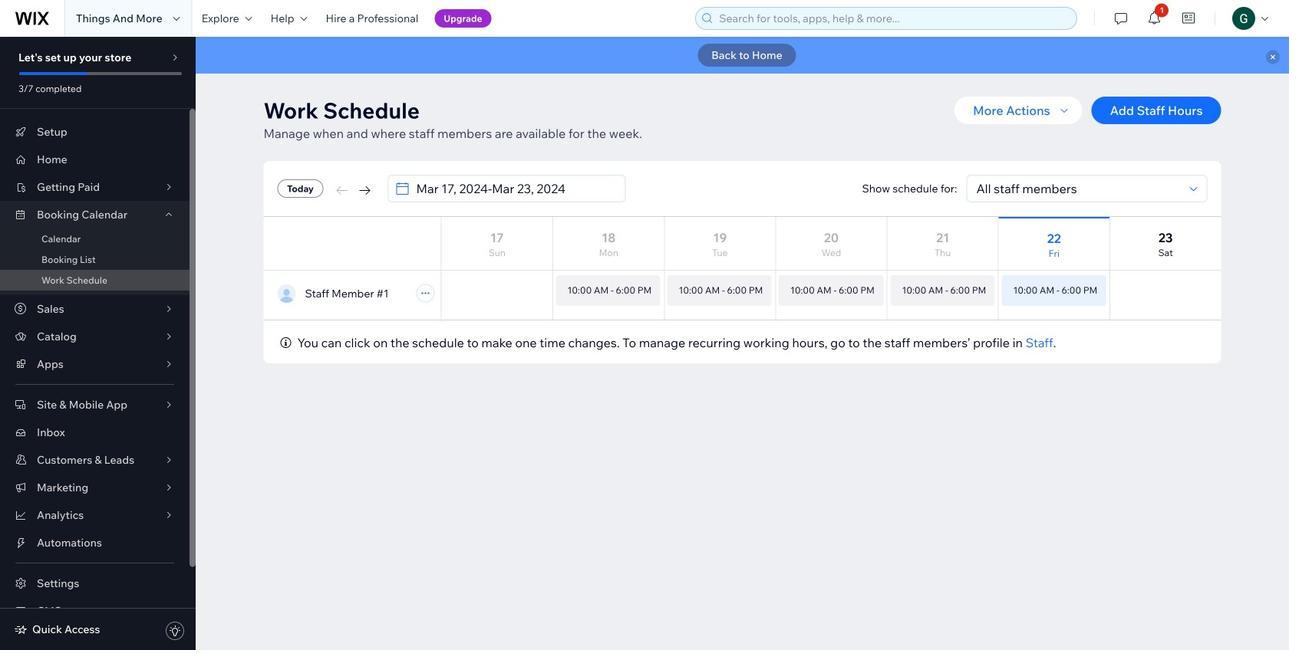 Task type: vqa. For each thing, say whether or not it's contained in the screenshot.
Sidebar element
yes



Task type: locate. For each thing, give the bounding box(es) containing it.
grid
[[264, 216, 1221, 322]]

alert
[[196, 37, 1289, 74]]

None field
[[972, 176, 1185, 202]]

Search for tools, apps, help & more... field
[[715, 8, 1072, 29]]

sidebar element
[[0, 37, 196, 651]]



Task type: describe. For each thing, give the bounding box(es) containing it.
Mar 17, 2024-Mar 23, 2024 field
[[412, 176, 621, 202]]



